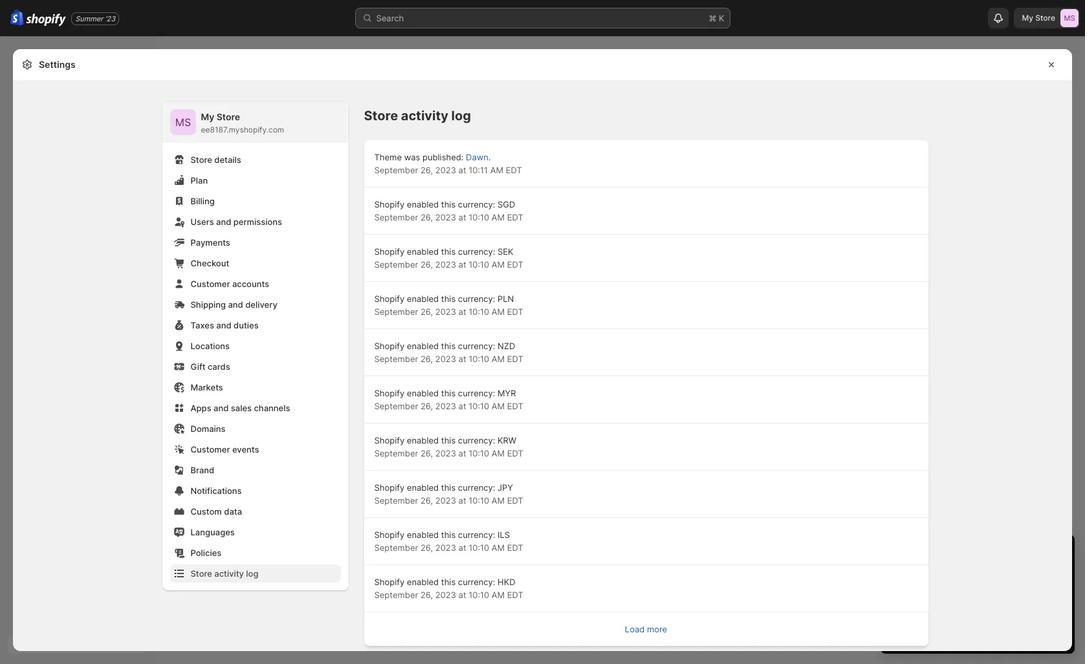 Task type: locate. For each thing, give the bounding box(es) containing it.
and right users
[[216, 217, 231, 227]]

10 2023 from the top
[[436, 591, 456, 601]]

trial up months.
[[1040, 591, 1055, 602]]

shopify inside shopify enabled this currency: pln september 26, 2023 at 10:10 am edt
[[375, 294, 405, 304]]

26, up the shopify enabled this currency: krw september 26, 2023 at 10:10 am edt
[[421, 401, 433, 412]]

26, for shopify enabled this currency: sek
[[421, 260, 433, 270]]

this down shopify enabled this currency: ils september 26, 2023 at 10:10 am edt
[[441, 578, 456, 588]]

currency: left 'jpy'
[[458, 483, 496, 493]]

26, for shopify enabled this currency: hkd
[[421, 591, 433, 601]]

activity up was
[[401, 108, 449, 124]]

edt down 'jpy'
[[508, 496, 524, 506]]

currency: left the ils
[[458, 530, 496, 541]]

0 vertical spatial my
[[1023, 13, 1034, 23]]

enabled inside the shopify enabled this currency: krw september 26, 2023 at 10:10 am edt
[[407, 436, 439, 446]]

8 september from the top
[[375, 496, 418, 506]]

10:10 up shopify enabled this currency: nzd september 26, 2023 at 10:10 am edt
[[469, 307, 490, 317]]

9 2023 from the top
[[436, 543, 456, 554]]

shopify enabled this currency: sgd september 26, 2023 at 10:10 am edt
[[375, 199, 524, 223]]

3 this from the top
[[441, 294, 456, 304]]

2 2023 from the top
[[436, 212, 456, 223]]

2023 inside the shopify enabled this currency: jpy september 26, 2023 at 10:10 am edt
[[436, 496, 456, 506]]

this down shopify enabled this currency: sgd september 26, 2023 at 10:10 am edt
[[441, 247, 456, 257]]

1 26, from the top
[[421, 165, 433, 175]]

this for pln
[[441, 294, 456, 304]]

10 at from the top
[[459, 591, 467, 601]]

9 this from the top
[[441, 578, 456, 588]]

8 enabled from the top
[[407, 530, 439, 541]]

1 day left in your trial element
[[881, 569, 1075, 655]]

at up shopify enabled this currency: nzd september 26, 2023 at 10:10 am edt
[[459, 307, 467, 317]]

this for hkd
[[441, 578, 456, 588]]

september for shopify enabled this currency: ils september 26, 2023 at 10:10 am edt
[[375, 543, 418, 554]]

10:10 inside shopify enabled this currency: nzd september 26, 2023 at 10:10 am edt
[[469, 354, 490, 365]]

10:10 inside shopify enabled this currency: ils september 26, 2023 at 10:10 am edt
[[469, 543, 490, 554]]

am down sgd
[[492, 212, 505, 223]]

2023 inside the shopify enabled this currency: krw september 26, 2023 at 10:10 am edt
[[436, 449, 456, 459]]

trial
[[998, 547, 1021, 563], [915, 570, 929, 581], [1040, 591, 1055, 602]]

0 vertical spatial log
[[452, 108, 471, 124]]

enabled inside shopify enabled this currency: myr september 26, 2023 at 10:10 am edt
[[407, 388, 439, 399]]

9 at from the top
[[459, 543, 467, 554]]

10:10 up the shopify enabled this currency: jpy september 26, 2023 at 10:10 am edt in the bottom left of the page
[[469, 449, 490, 459]]

10 september from the top
[[375, 591, 418, 601]]

enabled down shopify enabled this currency: myr september 26, 2023 at 10:10 am edt
[[407, 436, 439, 446]]

enabled for shopify enabled this currency: sek september 26, 2023 at 10:10 am edt
[[407, 247, 439, 257]]

languages
[[191, 528, 235, 538]]

26, up shopify enabled this currency: ils september 26, 2023 at 10:10 am edt
[[421, 496, 433, 506]]

customer inside customer events link
[[191, 445, 230, 455]]

users and permissions
[[191, 217, 282, 227]]

at up shopify enabled this currency: pln september 26, 2023 at 10:10 am edt
[[459, 260, 467, 270]]

8 this from the top
[[441, 530, 456, 541]]

and right apps at the left bottom
[[214, 403, 229, 414]]

at up shopify enabled this currency: sek september 26, 2023 at 10:10 am edt
[[459, 212, 467, 223]]

this down shopify enabled this currency: nzd september 26, 2023 at 10:10 am edt
[[441, 388, 456, 399]]

am inside shopify enabled this currency: nzd september 26, 2023 at 10:10 am edt
[[492, 354, 505, 365]]

currency: inside shopify enabled this currency: myr september 26, 2023 at 10:10 am edt
[[458, 388, 496, 399]]

26, inside shopify enabled this currency: pln september 26, 2023 at 10:10 am edt
[[421, 307, 433, 317]]

am inside theme was published: dawn . september 26, 2023 at 10:11 am edt
[[491, 165, 504, 175]]

26, up shopify enabled this currency: pln september 26, 2023 at 10:10 am edt
[[421, 260, 433, 270]]

4 10:10 from the top
[[469, 354, 490, 365]]

channels
[[254, 403, 290, 414]]

2023
[[436, 165, 456, 175], [436, 212, 456, 223], [436, 260, 456, 270], [436, 307, 456, 317], [436, 354, 456, 365], [436, 401, 456, 412], [436, 449, 456, 459], [436, 496, 456, 506], [436, 543, 456, 554], [436, 591, 456, 601]]

this down the shopify enabled this currency: jpy september 26, 2023 at 10:10 am edt in the bottom left of the page
[[441, 530, 456, 541]]

26, inside theme was published: dawn . september 26, 2023 at 10:11 am edt
[[421, 165, 433, 175]]

4 at from the top
[[459, 307, 467, 317]]

4 2023 from the top
[[436, 307, 456, 317]]

edt inside shopify enabled this currency: sgd september 26, 2023 at 10:10 am edt
[[508, 212, 524, 223]]

edt inside shopify enabled this currency: hkd september 26, 2023 at 10:10 am edt
[[508, 591, 524, 601]]

10:10 inside the shopify enabled this currency: krw september 26, 2023 at 10:10 am edt
[[469, 449, 490, 459]]

10:10 inside the shopify enabled this currency: jpy september 26, 2023 at 10:10 am edt
[[469, 496, 490, 506]]

shopify for shopify enabled this currency: nzd
[[375, 341, 405, 352]]

26, down shopify enabled this currency: ils september 26, 2023 at 10:10 am edt
[[421, 591, 433, 601]]

6 at from the top
[[459, 401, 467, 412]]

at for sgd
[[459, 212, 467, 223]]

8 currency: from the top
[[458, 530, 496, 541]]

am down the ils
[[492, 543, 505, 554]]

26, inside shopify enabled this currency: sek september 26, 2023 at 10:10 am edt
[[421, 260, 433, 270]]

shopify inside shopify enabled this currency: sgd september 26, 2023 at 10:10 am edt
[[375, 199, 405, 210]]

customer down the domains
[[191, 445, 230, 455]]

checkout link
[[170, 254, 341, 273]]

shopify inside the shopify enabled this currency: jpy september 26, 2023 at 10:10 am edt
[[375, 483, 405, 493]]

am for jpy
[[492, 496, 505, 506]]

currency: left nzd
[[458, 341, 496, 352]]

am down .
[[491, 165, 504, 175]]

26, up shopify enabled this currency: hkd september 26, 2023 at 10:10 am edt
[[421, 543, 433, 554]]

edt inside shopify enabled this currency: sek september 26, 2023 at 10:10 am edt
[[508, 260, 524, 270]]

3 september from the top
[[375, 260, 418, 270]]

edt inside shopify enabled this currency: myr september 26, 2023 at 10:10 am edt
[[508, 401, 524, 412]]

10:10 for jpy
[[469, 496, 490, 506]]

2 this from the top
[[441, 247, 456, 257]]

store activity log down policies
[[191, 569, 259, 580]]

this inside shopify enabled this currency: pln september 26, 2023 at 10:10 am edt
[[441, 294, 456, 304]]

am for krw
[[492, 449, 505, 459]]

custom
[[191, 507, 222, 517]]

⌘ k
[[709, 13, 725, 23]]

september for theme was published: dawn . september 26, 2023 at 10:11 am edt
[[375, 165, 418, 175]]

enabled down theme was published: dawn . september 26, 2023 at 10:11 am edt
[[407, 199, 439, 210]]

locations
[[191, 341, 230, 352]]

activity
[[401, 108, 449, 124], [214, 569, 244, 580]]

shopify enabled this currency: jpy september 26, 2023 at 10:10 am edt
[[375, 483, 524, 506]]

shopify image
[[10, 10, 24, 26], [26, 13, 66, 26]]

3 26, from the top
[[421, 260, 433, 270]]

10:10 up shopify enabled this currency: pln september 26, 2023 at 10:10 am edt
[[469, 260, 490, 270]]

taxes and duties
[[191, 321, 259, 331]]

payments
[[191, 238, 230, 248]]

0 vertical spatial customer
[[191, 279, 230, 289]]

shipping and delivery link
[[170, 296, 341, 314]]

5 at from the top
[[459, 354, 467, 365]]

10:10 down '10:11'
[[469, 212, 490, 223]]

7 currency: from the top
[[458, 483, 496, 493]]

2 currency: from the top
[[458, 247, 496, 257]]

7 september from the top
[[375, 449, 418, 459]]

2023 for .
[[436, 165, 456, 175]]

domains
[[191, 424, 226, 434]]

9 26, from the top
[[421, 543, 433, 554]]

shopify inside shopify enabled this currency: myr september 26, 2023 at 10:10 am edt
[[375, 388, 405, 399]]

10:10 up shopify enabled this currency: hkd september 26, 2023 at 10:10 am edt
[[469, 543, 490, 554]]

currency: left krw
[[458, 436, 496, 446]]

edt
[[506, 165, 522, 175], [508, 212, 524, 223], [508, 260, 524, 270], [508, 307, 524, 317], [508, 354, 524, 365], [508, 401, 524, 412], [508, 449, 524, 459], [508, 496, 524, 506], [508, 543, 524, 554], [508, 591, 524, 601]]

enabled inside the shopify enabled this currency: jpy september 26, 2023 at 10:10 am edt
[[407, 483, 439, 493]]

edt for theme was published: dawn . september 26, 2023 at 10:11 am edt
[[506, 165, 522, 175]]

trial right your
[[915, 570, 929, 581]]

currency: left sgd
[[458, 199, 496, 210]]

edt for shopify enabled this currency: jpy september 26, 2023 at 10:10 am edt
[[508, 496, 524, 506]]

3 10:10 from the top
[[469, 307, 490, 317]]

1 horizontal spatial trial
[[998, 547, 1021, 563]]

currency: for krw
[[458, 436, 496, 446]]

and
[[216, 217, 231, 227], [228, 300, 243, 310], [216, 321, 232, 331], [214, 403, 229, 414]]

at for myr
[[459, 401, 467, 412]]

1 day left in your trial button
[[881, 535, 1075, 563]]

users and permissions link
[[170, 213, 341, 231]]

september inside shopify enabled this currency: sgd september 26, 2023 at 10:10 am edt
[[375, 212, 418, 223]]

1 vertical spatial store activity log
[[191, 569, 259, 580]]

5 currency: from the top
[[458, 388, 496, 399]]

1 for from the left
[[894, 604, 905, 614]]

26, up shopify enabled this currency: sek september 26, 2023 at 10:10 am edt
[[421, 212, 433, 223]]

8 2023 from the top
[[436, 496, 456, 506]]

edt down sgd
[[508, 212, 524, 223]]

enabled inside shopify enabled this currency: ils september 26, 2023 at 10:10 am edt
[[407, 530, 439, 541]]

my
[[1023, 13, 1034, 23], [201, 111, 214, 122]]

september for shopify enabled this currency: myr september 26, 2023 at 10:10 am edt
[[375, 401, 418, 412]]

2023 inside shopify enabled this currency: sek september 26, 2023 at 10:10 am edt
[[436, 260, 456, 270]]

6 enabled from the top
[[407, 436, 439, 446]]

1 vertical spatial trial
[[915, 570, 929, 581]]

duties
[[234, 321, 259, 331]]

currency: inside the shopify enabled this currency: jpy september 26, 2023 at 10:10 am edt
[[458, 483, 496, 493]]

26, for theme was published:
[[421, 165, 433, 175]]

10:10 inside shopify enabled this currency: myr september 26, 2023 at 10:10 am edt
[[469, 401, 490, 412]]

this down shopify enabled this currency: pln september 26, 2023 at 10:10 am edt
[[441, 341, 456, 352]]

this inside shopify enabled this currency: hkd september 26, 2023 at 10:10 am edt
[[441, 578, 456, 588]]

gift cards link
[[170, 358, 341, 376]]

10:10 for myr
[[469, 401, 490, 412]]

at inside the shopify enabled this currency: krw september 26, 2023 at 10:10 am edt
[[459, 449, 467, 459]]

am down 'jpy'
[[492, 496, 505, 506]]

am inside shopify enabled this currency: myr september 26, 2023 at 10:10 am edt
[[492, 401, 505, 412]]

6 10:10 from the top
[[469, 449, 490, 459]]

9 september from the top
[[375, 543, 418, 554]]

edt for shopify enabled this currency: sek september 26, 2023 at 10:10 am edt
[[508, 260, 524, 270]]

6 2023 from the top
[[436, 401, 456, 412]]

2023 up shopify enabled this currency: nzd september 26, 2023 at 10:10 am edt
[[436, 307, 456, 317]]

3 at from the top
[[459, 260, 467, 270]]

edt down the hkd
[[508, 591, 524, 601]]

shopify for shopify enabled this currency: jpy
[[375, 483, 405, 493]]

3 enabled from the top
[[407, 294, 439, 304]]

10:10 up the shopify enabled this currency: krw september 26, 2023 at 10:10 am edt
[[469, 401, 490, 412]]

store up theme
[[364, 108, 398, 124]]

2023 inside shopify enabled this currency: hkd september 26, 2023 at 10:10 am edt
[[436, 591, 456, 601]]

search
[[377, 13, 404, 23]]

customer inside the customer accounts link
[[191, 279, 230, 289]]

26, up the shopify enabled this currency: jpy september 26, 2023 at 10:10 am edt in the bottom left of the page
[[421, 449, 433, 459]]

apps and sales channels link
[[170, 399, 341, 418]]

am inside shopify enabled this currency: sgd september 26, 2023 at 10:10 am edt
[[492, 212, 505, 223]]

8 at from the top
[[459, 496, 467, 506]]

my store image
[[170, 109, 196, 135]]

am inside shopify enabled this currency: sek september 26, 2023 at 10:10 am edt
[[492, 260, 505, 270]]

my for my store ee8187.myshopify.com
[[201, 111, 214, 122]]

dialog
[[1078, 49, 1086, 652]]

9 enabled from the top
[[407, 578, 439, 588]]

26, inside shopify enabled this currency: ils september 26, 2023 at 10:10 am edt
[[421, 543, 433, 554]]

'23
[[105, 14, 115, 23]]

markets
[[191, 383, 223, 393]]

9 10:10 from the top
[[469, 591, 490, 601]]

at inside theme was published: dawn . september 26, 2023 at 10:11 am edt
[[459, 165, 467, 175]]

1 horizontal spatial store activity log
[[364, 108, 471, 124]]

currency: inside shopify enabled this currency: sek september 26, 2023 at 10:10 am edt
[[458, 247, 496, 257]]

september inside shopify enabled this currency: ils september 26, 2023 at 10:10 am edt
[[375, 543, 418, 554]]

shopify inside shopify enabled this currency: sek september 26, 2023 at 10:10 am edt
[[375, 247, 405, 257]]

summer '23
[[75, 14, 115, 23]]

more
[[647, 625, 668, 635]]

26, inside shopify enabled this currency: sgd september 26, 2023 at 10:10 am edt
[[421, 212, 433, 223]]

my store image
[[1061, 9, 1079, 27]]

1 horizontal spatial log
[[452, 108, 471, 124]]

1 day left in your trial
[[894, 547, 1021, 563]]

edt inside theme was published: dawn . september 26, 2023 at 10:11 am edt
[[506, 165, 522, 175]]

store activity log up was
[[364, 108, 471, 124]]

shop settings menu element
[[162, 102, 349, 591]]

gift cards
[[191, 362, 230, 372]]

6 september from the top
[[375, 401, 418, 412]]

for
[[894, 604, 905, 614], [964, 604, 975, 614]]

4 september from the top
[[375, 307, 418, 317]]

summer '23 link
[[71, 12, 119, 25]]

10:10 down shopify enabled this currency: ils september 26, 2023 at 10:10 am edt
[[469, 591, 490, 601]]

1 vertical spatial log
[[246, 569, 259, 580]]

5 26, from the top
[[421, 354, 433, 365]]

at up the shopify enabled this currency: krw september 26, 2023 at 10:10 am edt
[[459, 401, 467, 412]]

at inside shopify enabled this currency: nzd september 26, 2023 at 10:10 am edt
[[459, 354, 467, 365]]

customer for customer accounts
[[191, 279, 230, 289]]

enabled down shopify enabled this currency: sek september 26, 2023 at 10:10 am edt
[[407, 294, 439, 304]]

2023 up the shopify enabled this currency: krw september 26, 2023 at 10:10 am edt
[[436, 401, 456, 412]]

currency: inside shopify enabled this currency: sgd september 26, 2023 at 10:10 am edt
[[458, 199, 496, 210]]

2 horizontal spatial trial
[[1040, 591, 1055, 602]]

shopify enabled this currency: sek september 26, 2023 at 10:10 am edt
[[375, 247, 524, 270]]

2 vertical spatial trial
[[1040, 591, 1055, 602]]

shopify for shopify enabled this currency: sgd
[[375, 199, 405, 210]]

my inside my store ee8187.myshopify.com
[[201, 111, 214, 122]]

26, for shopify enabled this currency: pln
[[421, 307, 433, 317]]

log down policies link
[[246, 569, 259, 580]]

10:10 inside shopify enabled this currency: pln september 26, 2023 at 10:10 am edt
[[469, 307, 490, 317]]

jpy
[[498, 483, 513, 493]]

markets link
[[170, 379, 341, 397]]

am down nzd
[[492, 354, 505, 365]]

edt up sgd
[[506, 165, 522, 175]]

6 this from the top
[[441, 436, 456, 446]]

this inside shopify enabled this currency: sek september 26, 2023 at 10:10 am edt
[[441, 247, 456, 257]]

10:10 inside shopify enabled this currency: sgd september 26, 2023 at 10:10 am edt
[[469, 212, 490, 223]]

for down the select
[[894, 604, 905, 614]]

and right taxes
[[216, 321, 232, 331]]

1 horizontal spatial for
[[964, 604, 975, 614]]

at inside shopify enabled this currency: sgd september 26, 2023 at 10:10 am edt
[[459, 212, 467, 223]]

7 at from the top
[[459, 449, 467, 459]]

edt down pln
[[508, 307, 524, 317]]

locations link
[[170, 337, 341, 355]]

enabled for shopify enabled this currency: krw september 26, 2023 at 10:10 am edt
[[407, 436, 439, 446]]

this inside shopify enabled this currency: nzd september 26, 2023 at 10:10 am edt
[[441, 341, 456, 352]]

5 this from the top
[[441, 388, 456, 399]]

edt inside shopify enabled this currency: ils september 26, 2023 at 10:10 am edt
[[508, 543, 524, 554]]

edt down krw
[[508, 449, 524, 459]]

myr
[[498, 388, 516, 399]]

this down shopify enabled this currency: sek september 26, 2023 at 10:10 am edt
[[441, 294, 456, 304]]

10:10 for pln
[[469, 307, 490, 317]]

5 10:10 from the top
[[469, 401, 490, 412]]

0 horizontal spatial store activity log
[[191, 569, 259, 580]]

store activity log
[[364, 108, 471, 124], [191, 569, 259, 580]]

at inside the shopify enabled this currency: jpy september 26, 2023 at 10:10 am edt
[[459, 496, 467, 506]]

activity down policies
[[214, 569, 244, 580]]

0 vertical spatial trial
[[998, 547, 1021, 563]]

enabled inside shopify enabled this currency: hkd september 26, 2023 at 10:10 am edt
[[407, 578, 439, 588]]

1 vertical spatial activity
[[214, 569, 244, 580]]

enabled inside shopify enabled this currency: pln september 26, 2023 at 10:10 am edt
[[407, 294, 439, 304]]

billing link
[[170, 192, 341, 210]]

currency: left pln
[[458, 294, 496, 304]]

edt for shopify enabled this currency: pln september 26, 2023 at 10:10 am edt
[[508, 307, 524, 317]]

2 for from the left
[[964, 604, 975, 614]]

september inside shopify enabled this currency: hkd september 26, 2023 at 10:10 am edt
[[375, 591, 418, 601]]

edt down sek
[[508, 260, 524, 270]]

your
[[968, 547, 995, 563], [988, 591, 1005, 602], [978, 604, 995, 614]]

5 september from the top
[[375, 354, 418, 365]]

and inside 'link'
[[216, 321, 232, 331]]

1 enabled from the top
[[407, 199, 439, 210]]

currency: inside shopify enabled this currency: nzd september 26, 2023 at 10:10 am edt
[[458, 341, 496, 352]]

at for nzd
[[459, 354, 467, 365]]

your right in
[[968, 547, 995, 563]]

2023 for pln
[[436, 307, 456, 317]]

first
[[998, 604, 1013, 614]]

am down myr
[[492, 401, 505, 412]]

at inside shopify enabled this currency: myr september 26, 2023 at 10:10 am edt
[[459, 401, 467, 412]]

2023 for nzd
[[436, 354, 456, 365]]

10:10 for hkd
[[469, 591, 490, 601]]

at inside shopify enabled this currency: pln september 26, 2023 at 10:10 am edt
[[459, 307, 467, 317]]

custom data link
[[170, 503, 341, 521]]

currency: inside shopify enabled this currency: ils september 26, 2023 at 10:10 am edt
[[458, 530, 496, 541]]

customer down checkout
[[191, 279, 230, 289]]

3 currency: from the top
[[458, 294, 496, 304]]

enabled inside shopify enabled this currency: sgd september 26, 2023 at 10:10 am edt
[[407, 199, 439, 210]]

and for duties
[[216, 321, 232, 331]]

7 enabled from the top
[[407, 483, 439, 493]]

store up the plan
[[191, 155, 212, 165]]

krw
[[498, 436, 517, 446]]

checkout
[[191, 258, 229, 269]]

1 september from the top
[[375, 165, 418, 175]]

shopify enabled this currency: myr september 26, 2023 at 10:10 am edt
[[375, 388, 524, 412]]

10:10
[[469, 212, 490, 223], [469, 260, 490, 270], [469, 307, 490, 317], [469, 354, 490, 365], [469, 401, 490, 412], [469, 449, 490, 459], [469, 496, 490, 506], [469, 543, 490, 554], [469, 591, 490, 601]]

7 this from the top
[[441, 483, 456, 493]]

edt down nzd
[[508, 354, 524, 365]]

shopify for shopify enabled this currency: pln
[[375, 294, 405, 304]]

7 26, from the top
[[421, 449, 433, 459]]

store left my store image
[[1036, 13, 1056, 23]]

enabled inside shopify enabled this currency: sek september 26, 2023 at 10:10 am edt
[[407, 247, 439, 257]]

8 10:10 from the top
[[469, 543, 490, 554]]

settings dialog
[[13, 49, 1073, 665]]

2023 for krw
[[436, 449, 456, 459]]

1 vertical spatial your
[[988, 591, 1005, 602]]

edt inside shopify enabled this currency: pln september 26, 2023 at 10:10 am edt
[[508, 307, 524, 317]]

my left my store image
[[1023, 13, 1034, 23]]

at for pln
[[459, 307, 467, 317]]

3
[[1016, 604, 1021, 614]]

at for krw
[[459, 449, 467, 459]]

am for sek
[[492, 260, 505, 270]]

1 vertical spatial my
[[201, 111, 214, 122]]

1 10:10 from the top
[[469, 212, 490, 223]]

this inside shopify enabled this currency: sgd september 26, 2023 at 10:10 am edt
[[441, 199, 456, 210]]

1 currency: from the top
[[458, 199, 496, 210]]

2 vertical spatial your
[[978, 604, 995, 614]]

0 horizontal spatial for
[[894, 604, 905, 614]]

my store ee8187.myshopify.com
[[201, 111, 284, 135]]

published:
[[423, 152, 464, 163]]

shopify
[[375, 199, 405, 210], [375, 247, 405, 257], [375, 294, 405, 304], [375, 341, 405, 352], [375, 388, 405, 399], [375, 436, 405, 446], [375, 483, 405, 493], [375, 530, 405, 541], [375, 578, 405, 588], [1008, 591, 1038, 602]]

1 vertical spatial customer
[[191, 445, 230, 455]]

currency: for pln
[[458, 294, 496, 304]]

shopify inside shopify enabled this currency: ils september 26, 2023 at 10:10 am edt
[[375, 530, 405, 541]]

brand link
[[170, 462, 341, 480]]

edt inside the shopify enabled this currency: jpy september 26, 2023 at 10:10 am edt
[[508, 496, 524, 506]]

enabled inside shopify enabled this currency: nzd september 26, 2023 at 10:10 am edt
[[407, 341, 439, 352]]

settings
[[39, 59, 76, 70]]

for down extend
[[964, 604, 975, 614]]

am inside shopify enabled this currency: ils september 26, 2023 at 10:10 am edt
[[492, 543, 505, 554]]

at up shopify enabled this currency: ils september 26, 2023 at 10:10 am edt
[[459, 496, 467, 506]]

2023 up shopify enabled this currency: myr september 26, 2023 at 10:10 am edt
[[436, 354, 456, 365]]

8 26, from the top
[[421, 496, 433, 506]]

4 currency: from the top
[[458, 341, 496, 352]]

edt for shopify enabled this currency: krw september 26, 2023 at 10:10 am edt
[[508, 449, 524, 459]]

2 at from the top
[[459, 212, 467, 223]]

enabled down shopify enabled this currency: ils september 26, 2023 at 10:10 am edt
[[407, 578, 439, 588]]

currency: for sek
[[458, 247, 496, 257]]

ils
[[498, 530, 510, 541]]

26, inside shopify enabled this currency: hkd september 26, 2023 at 10:10 am edt
[[421, 591, 433, 601]]

am inside shopify enabled this currency: hkd september 26, 2023 at 10:10 am edt
[[492, 591, 505, 601]]

shopify inside select a plan to extend your shopify trial for just $1/month for your first 3 months.
[[1008, 591, 1038, 602]]

this down the shopify enabled this currency: krw september 26, 2023 at 10:10 am edt
[[441, 483, 456, 493]]

6 26, from the top
[[421, 401, 433, 412]]

10 26, from the top
[[421, 591, 433, 601]]

edt down myr
[[508, 401, 524, 412]]

2023 up the shopify enabled this currency: jpy september 26, 2023 at 10:10 am edt in the bottom left of the page
[[436, 449, 456, 459]]

4 enabled from the top
[[407, 341, 439, 352]]

am inside the shopify enabled this currency: jpy september 26, 2023 at 10:10 am edt
[[492, 496, 505, 506]]

pln
[[498, 294, 514, 304]]

2023 inside shopify enabled this currency: myr september 26, 2023 at 10:10 am edt
[[436, 401, 456, 412]]

am down sek
[[492, 260, 505, 270]]

edt down the ils
[[508, 543, 524, 554]]

0 horizontal spatial shopify image
[[10, 10, 24, 26]]

your up first
[[988, 591, 1005, 602]]

enabled down the shopify enabled this currency: krw september 26, 2023 at 10:10 am edt
[[407, 483, 439, 493]]

at up the shopify enabled this currency: jpy september 26, 2023 at 10:10 am edt in the bottom left of the page
[[459, 449, 467, 459]]

2023 inside shopify enabled this currency: ils september 26, 2023 at 10:10 am edt
[[436, 543, 456, 554]]

2023 inside shopify enabled this currency: pln september 26, 2023 at 10:10 am edt
[[436, 307, 456, 317]]

this down theme was published: dawn . september 26, 2023 at 10:11 am edt
[[441, 199, 456, 210]]

1 customer from the top
[[191, 279, 230, 289]]

september inside theme was published: dawn . september 26, 2023 at 10:11 am edt
[[375, 165, 418, 175]]

this inside the shopify enabled this currency: jpy september 26, 2023 at 10:10 am edt
[[441, 483, 456, 493]]

3 2023 from the top
[[436, 260, 456, 270]]

at for hkd
[[459, 591, 467, 601]]

2023 for ils
[[436, 543, 456, 554]]

1 2023 from the top
[[436, 165, 456, 175]]

0 horizontal spatial my
[[201, 111, 214, 122]]

$1/month
[[924, 604, 962, 614]]

customer
[[191, 279, 230, 289], [191, 445, 230, 455]]

26, inside the shopify enabled this currency: jpy september 26, 2023 at 10:10 am edt
[[421, 496, 433, 506]]

am down the hkd
[[492, 591, 505, 601]]

currency: left sek
[[458, 247, 496, 257]]

ee8187.myshopify.com
[[201, 125, 284, 135]]

enabled
[[407, 199, 439, 210], [407, 247, 439, 257], [407, 294, 439, 304], [407, 341, 439, 352], [407, 388, 439, 399], [407, 436, 439, 446], [407, 483, 439, 493], [407, 530, 439, 541], [407, 578, 439, 588]]

september inside the shopify enabled this currency: krw september 26, 2023 at 10:10 am edt
[[375, 449, 418, 459]]

0 vertical spatial your
[[968, 547, 995, 563]]

26, up shopify enabled this currency: nzd september 26, 2023 at 10:10 am edt
[[421, 307, 433, 317]]

and down customer accounts
[[228, 300, 243, 310]]

9 currency: from the top
[[458, 578, 496, 588]]

your left first
[[978, 604, 995, 614]]

just
[[908, 604, 922, 614]]

at inside shopify enabled this currency: sek september 26, 2023 at 10:10 am edt
[[459, 260, 467, 270]]

1 horizontal spatial activity
[[401, 108, 449, 124]]

trial right in
[[998, 547, 1021, 563]]

this inside the shopify enabled this currency: krw september 26, 2023 at 10:10 am edt
[[441, 436, 456, 446]]

edt inside shopify enabled this currency: nzd september 26, 2023 at 10:10 am edt
[[508, 354, 524, 365]]

7 2023 from the top
[[436, 449, 456, 459]]

⌘
[[709, 13, 717, 23]]

4 this from the top
[[441, 341, 456, 352]]

am inside the shopify enabled this currency: krw september 26, 2023 at 10:10 am edt
[[492, 449, 505, 459]]

september inside shopify enabled this currency: myr september 26, 2023 at 10:10 am edt
[[375, 401, 418, 412]]

enabled down the shopify enabled this currency: jpy september 26, 2023 at 10:10 am edt in the bottom left of the page
[[407, 530, 439, 541]]

1 at from the top
[[459, 165, 467, 175]]

2023 inside shopify enabled this currency: sgd september 26, 2023 at 10:10 am edt
[[436, 212, 456, 223]]

2 enabled from the top
[[407, 247, 439, 257]]

am inside shopify enabled this currency: pln september 26, 2023 at 10:10 am edt
[[492, 307, 505, 317]]

2 customer from the top
[[191, 445, 230, 455]]

sgd
[[498, 199, 516, 210]]

at left '10:11'
[[459, 165, 467, 175]]

activity inside store activity log link
[[214, 569, 244, 580]]

0 vertical spatial activity
[[401, 108, 449, 124]]

2 26, from the top
[[421, 212, 433, 223]]

2 10:10 from the top
[[469, 260, 490, 270]]

shopify enabled this currency: hkd september 26, 2023 at 10:10 am edt
[[375, 578, 524, 601]]

am
[[491, 165, 504, 175], [492, 212, 505, 223], [492, 260, 505, 270], [492, 307, 505, 317], [492, 354, 505, 365], [492, 401, 505, 412], [492, 449, 505, 459], [492, 496, 505, 506], [492, 543, 505, 554], [492, 591, 505, 601]]

store up ee8187.myshopify.com
[[217, 111, 240, 122]]

4 26, from the top
[[421, 307, 433, 317]]

2023 up shopify enabled this currency: pln september 26, 2023 at 10:10 am edt
[[436, 260, 456, 270]]

10:10 up shopify enabled this currency: ils september 26, 2023 at 10:10 am edt
[[469, 496, 490, 506]]

26, up shopify enabled this currency: myr september 26, 2023 at 10:10 am edt
[[421, 354, 433, 365]]

am for hkd
[[492, 591, 505, 601]]

my right my store icon
[[201, 111, 214, 122]]

log up dawn link
[[452, 108, 471, 124]]

2023 inside shopify enabled this currency: nzd september 26, 2023 at 10:10 am edt
[[436, 354, 456, 365]]

0 horizontal spatial log
[[246, 569, 259, 580]]

at inside shopify enabled this currency: ils september 26, 2023 at 10:10 am edt
[[459, 543, 467, 554]]

am down krw
[[492, 449, 505, 459]]

5 enabled from the top
[[407, 388, 439, 399]]

shopify inside shopify enabled this currency: nzd september 26, 2023 at 10:10 am edt
[[375, 341, 405, 352]]

10:10 up shopify enabled this currency: myr september 26, 2023 at 10:10 am edt
[[469, 354, 490, 365]]

edt for shopify enabled this currency: myr september 26, 2023 at 10:10 am edt
[[508, 401, 524, 412]]

1 this from the top
[[441, 199, 456, 210]]

this for krw
[[441, 436, 456, 446]]

0 horizontal spatial activity
[[214, 569, 244, 580]]

7 10:10 from the top
[[469, 496, 490, 506]]

and for permissions
[[216, 217, 231, 227]]

store
[[1036, 13, 1056, 23], [364, 108, 398, 124], [217, 111, 240, 122], [191, 155, 212, 165], [191, 569, 212, 580]]

6 currency: from the top
[[458, 436, 496, 446]]

shopify inside the shopify enabled this currency: krw september 26, 2023 at 10:10 am edt
[[375, 436, 405, 446]]

currency: left the hkd
[[458, 578, 496, 588]]

1 horizontal spatial my
[[1023, 13, 1034, 23]]

september for shopify enabled this currency: sgd september 26, 2023 at 10:10 am edt
[[375, 212, 418, 223]]

2 september from the top
[[375, 212, 418, 223]]

taxes
[[191, 321, 214, 331]]

currency: left myr
[[458, 388, 496, 399]]

5 2023 from the top
[[436, 354, 456, 365]]

enabled for shopify enabled this currency: jpy september 26, 2023 at 10:10 am edt
[[407, 483, 439, 493]]

2023 down shopify enabled this currency: ils september 26, 2023 at 10:10 am edt
[[436, 591, 456, 601]]

at inside shopify enabled this currency: hkd september 26, 2023 at 10:10 am edt
[[459, 591, 467, 601]]



Task type: describe. For each thing, give the bounding box(es) containing it.
policies link
[[170, 545, 341, 563]]

shopify for shopify enabled this currency: myr
[[375, 388, 405, 399]]

to
[[948, 591, 956, 602]]

10:11
[[469, 165, 488, 175]]

was
[[404, 152, 420, 163]]

edt for shopify enabled this currency: ils september 26, 2023 at 10:10 am edt
[[508, 543, 524, 554]]

this for nzd
[[441, 341, 456, 352]]

september for shopify enabled this currency: krw september 26, 2023 at 10:10 am edt
[[375, 449, 418, 459]]

delivery
[[246, 300, 278, 310]]

am for .
[[491, 165, 504, 175]]

your trial ends on
[[894, 570, 966, 581]]

am for sgd
[[492, 212, 505, 223]]

billing
[[191, 196, 215, 207]]

at for jpy
[[459, 496, 467, 506]]

shipping
[[191, 300, 226, 310]]

this for ils
[[441, 530, 456, 541]]

2023 for hkd
[[436, 591, 456, 601]]

your inside dropdown button
[[968, 547, 995, 563]]

this for myr
[[441, 388, 456, 399]]

apps
[[191, 403, 211, 414]]

months.
[[1023, 604, 1055, 614]]

users
[[191, 217, 214, 227]]

plan link
[[170, 172, 341, 190]]

am for nzd
[[492, 354, 505, 365]]

2023 for jpy
[[436, 496, 456, 506]]

shopify for shopify enabled this currency: ils
[[375, 530, 405, 541]]

enabled for shopify enabled this currency: myr september 26, 2023 at 10:10 am edt
[[407, 388, 439, 399]]

store inside my store ee8187.myshopify.com
[[217, 111, 240, 122]]

custom data
[[191, 507, 242, 517]]

26, for shopify enabled this currency: sgd
[[421, 212, 433, 223]]

customer events
[[191, 445, 259, 455]]

enabled for shopify enabled this currency: nzd september 26, 2023 at 10:10 am edt
[[407, 341, 439, 352]]

theme
[[375, 152, 402, 163]]

currency: for myr
[[458, 388, 496, 399]]

data
[[224, 507, 242, 517]]

gift
[[191, 362, 206, 372]]

domains link
[[170, 420, 341, 438]]

plan
[[191, 175, 208, 186]]

am for myr
[[492, 401, 505, 412]]

left
[[930, 547, 950, 563]]

at for ils
[[459, 543, 467, 554]]

load more
[[625, 625, 668, 635]]

10:10 for sgd
[[469, 212, 490, 223]]

shipping and delivery
[[191, 300, 278, 310]]

shopify enabled this currency: pln september 26, 2023 at 10:10 am edt
[[375, 294, 524, 317]]

trial inside select a plan to extend your shopify trial for just $1/month for your first 3 months.
[[1040, 591, 1055, 602]]

and for sales
[[214, 403, 229, 414]]

enabled for shopify enabled this currency: hkd september 26, 2023 at 10:10 am edt
[[407, 578, 439, 588]]

am for ils
[[492, 543, 505, 554]]

26, for shopify enabled this currency: krw
[[421, 449, 433, 459]]

1
[[894, 547, 900, 563]]

ends
[[932, 570, 951, 581]]

1 horizontal spatial shopify image
[[26, 13, 66, 26]]

customer for customer events
[[191, 445, 230, 455]]

a
[[921, 591, 926, 602]]

languages link
[[170, 524, 341, 542]]

september for shopify enabled this currency: sek september 26, 2023 at 10:10 am edt
[[375, 260, 418, 270]]

dawn
[[466, 152, 489, 163]]

this for sek
[[441, 247, 456, 257]]

customer events link
[[170, 441, 341, 459]]

2023 for sek
[[436, 260, 456, 270]]

select a plan to extend your shopify trial for just $1/month for your first 3 months.
[[894, 591, 1055, 614]]

plan
[[929, 591, 945, 602]]

day
[[904, 547, 926, 563]]

10:10 for nzd
[[469, 354, 490, 365]]

september for shopify enabled this currency: jpy september 26, 2023 at 10:10 am edt
[[375, 496, 418, 506]]

nzd
[[498, 341, 516, 352]]

events
[[232, 445, 259, 455]]

on
[[954, 570, 964, 581]]

sales
[[231, 403, 252, 414]]

details
[[214, 155, 241, 165]]

sek
[[498, 247, 514, 257]]

load more button
[[618, 621, 675, 639]]

currency: for sgd
[[458, 199, 496, 210]]

september for shopify enabled this currency: pln september 26, 2023 at 10:10 am edt
[[375, 307, 418, 317]]

customer accounts link
[[170, 275, 341, 293]]

log inside shop settings menu element
[[246, 569, 259, 580]]

my store
[[1023, 13, 1056, 23]]

store activity log link
[[170, 565, 341, 583]]

store inside "link"
[[191, 155, 212, 165]]

brand
[[191, 466, 214, 476]]

0 vertical spatial store activity log
[[364, 108, 471, 124]]

shopify enabled this currency: nzd september 26, 2023 at 10:10 am edt
[[375, 341, 524, 365]]

currency: for hkd
[[458, 578, 496, 588]]

am for pln
[[492, 307, 505, 317]]

2023 for sgd
[[436, 212, 456, 223]]

extend
[[958, 591, 986, 602]]

edt for shopify enabled this currency: nzd september 26, 2023 at 10:10 am edt
[[508, 354, 524, 365]]

notifications link
[[170, 482, 341, 501]]

load
[[625, 625, 645, 635]]

trial inside dropdown button
[[998, 547, 1021, 563]]

hkd
[[498, 578, 516, 588]]

26, for shopify enabled this currency: myr
[[421, 401, 433, 412]]

select
[[894, 591, 919, 602]]

customer accounts
[[191, 279, 269, 289]]

apps and sales channels
[[191, 403, 290, 414]]

theme was published: dawn . september 26, 2023 at 10:11 am edt
[[375, 152, 522, 175]]

10:10 for krw
[[469, 449, 490, 459]]

at for .
[[459, 165, 467, 175]]

enabled for shopify enabled this currency: sgd september 26, 2023 at 10:10 am edt
[[407, 199, 439, 210]]

0 horizontal spatial trial
[[915, 570, 929, 581]]

september for shopify enabled this currency: hkd september 26, 2023 at 10:10 am edt
[[375, 591, 418, 601]]

currency: for jpy
[[458, 483, 496, 493]]

.
[[489, 152, 491, 163]]

in
[[953, 547, 964, 563]]

edt for shopify enabled this currency: sgd september 26, 2023 at 10:10 am edt
[[508, 212, 524, 223]]

taxes and duties link
[[170, 317, 341, 335]]

2023 for myr
[[436, 401, 456, 412]]

currency: for nzd
[[458, 341, 496, 352]]

policies
[[191, 548, 222, 559]]

this for jpy
[[441, 483, 456, 493]]

store details link
[[170, 151, 341, 169]]

26, for shopify enabled this currency: jpy
[[421, 496, 433, 506]]

store down policies
[[191, 569, 212, 580]]

store details
[[191, 155, 241, 165]]

summer
[[75, 14, 103, 23]]

my for my store
[[1023, 13, 1034, 23]]

shopify enabled this currency: ils september 26, 2023 at 10:10 am edt
[[375, 530, 524, 554]]

26, for shopify enabled this currency: nzd
[[421, 354, 433, 365]]

and for delivery
[[228, 300, 243, 310]]

10:10 for ils
[[469, 543, 490, 554]]

september for shopify enabled this currency: nzd september 26, 2023 at 10:10 am edt
[[375, 354, 418, 365]]

currency: for ils
[[458, 530, 496, 541]]

at for sek
[[459, 260, 467, 270]]

accounts
[[232, 279, 269, 289]]

enabled for shopify enabled this currency: pln september 26, 2023 at 10:10 am edt
[[407, 294, 439, 304]]

enabled for shopify enabled this currency: ils september 26, 2023 at 10:10 am edt
[[407, 530, 439, 541]]

26, for shopify enabled this currency: ils
[[421, 543, 433, 554]]

10:10 for sek
[[469, 260, 490, 270]]

shopify for shopify enabled this currency: sek
[[375, 247, 405, 257]]

shopify for shopify enabled this currency: krw
[[375, 436, 405, 446]]

edt for shopify enabled this currency: hkd september 26, 2023 at 10:10 am edt
[[508, 591, 524, 601]]

shopify for shopify enabled this currency: hkd
[[375, 578, 405, 588]]

dawn link
[[466, 152, 489, 163]]

this for sgd
[[441, 199, 456, 210]]

store activity log inside shop settings menu element
[[191, 569, 259, 580]]



Task type: vqa. For each thing, say whether or not it's contained in the screenshot.
the To make products available to share, remove your online store password protection.
no



